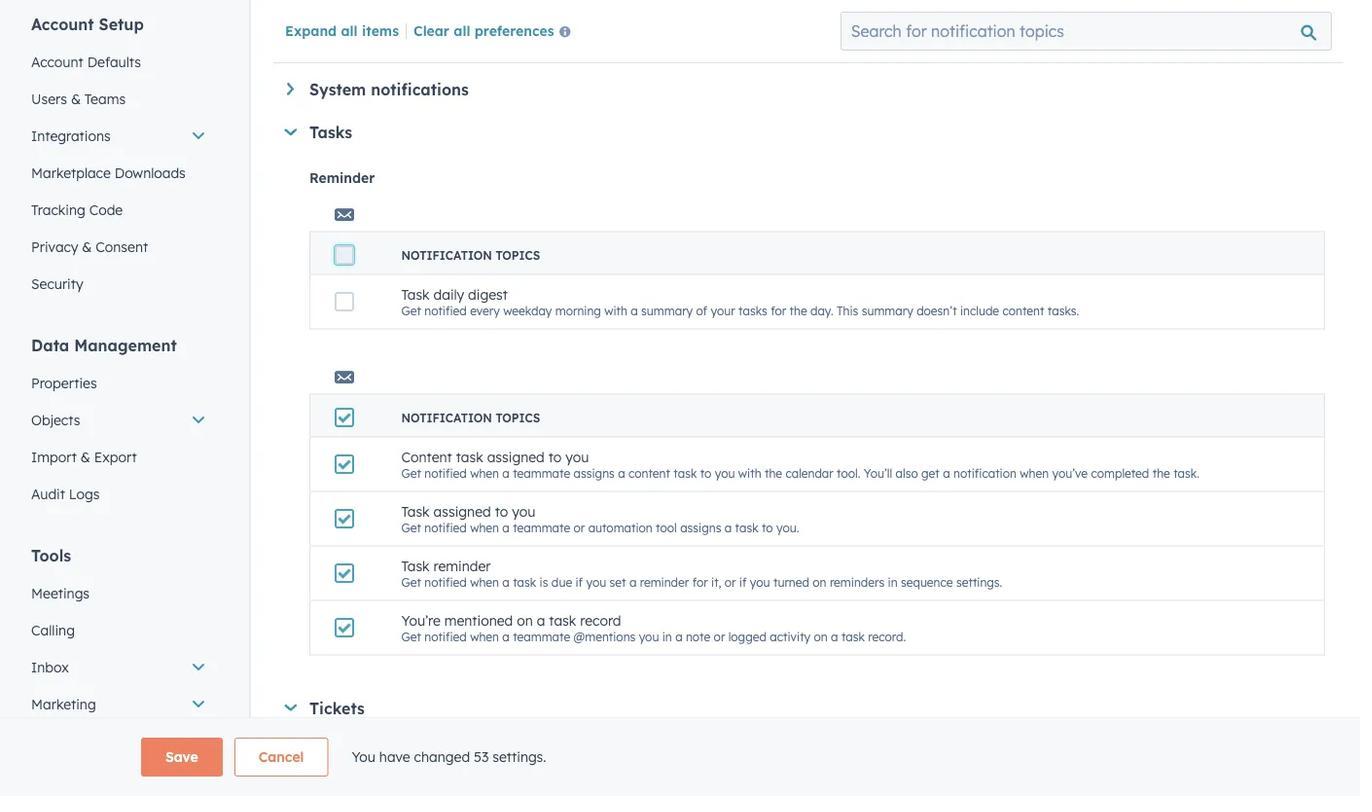 Task type: describe. For each thing, give the bounding box(es) containing it.
this
[[837, 303, 859, 318]]

have
[[379, 748, 410, 766]]

marketing
[[31, 696, 96, 713]]

import
[[31, 449, 77, 466]]

defaults
[[87, 54, 141, 71]]

all for expand
[[341, 22, 358, 39]]

sequence
[[901, 575, 953, 589]]

get inside content task assigned to you get notified when a teammate assigns a content task to you with the calendar tool. you'll also get a notification when you've completed the task.
[[402, 465, 421, 480]]

preferences
[[475, 22, 554, 39]]

setup
[[99, 15, 144, 34]]

morning
[[555, 303, 601, 318]]

task left record.
[[842, 629, 865, 644]]

marketplace
[[31, 164, 111, 182]]

system notifications
[[310, 80, 469, 99]]

security
[[31, 275, 83, 292]]

get
[[922, 465, 940, 480]]

your
[[711, 303, 736, 318]]

for for task daily digest
[[771, 303, 787, 318]]

privacy & consent link
[[19, 229, 218, 266]]

inbox
[[31, 659, 69, 676]]

data management
[[31, 336, 177, 355]]

account setup
[[31, 15, 144, 34]]

tickets button
[[284, 698, 1326, 718]]

expand all items button
[[285, 22, 399, 39]]

clear all preferences button
[[414, 20, 579, 44]]

of
[[696, 303, 708, 318]]

assigned inside the task assigned to you get notified when a teammate or automation tool assigns a task to you.
[[434, 503, 491, 520]]

a right activity
[[831, 629, 839, 644]]

account for account setup
[[31, 15, 94, 34]]

when inside the task assigned to you get notified when a teammate or automation tool assigns a task to you.
[[470, 520, 499, 535]]

1 topics from the top
[[496, 248, 540, 262]]

properties
[[31, 375, 97, 392]]

audit
[[31, 486, 65, 503]]

1 horizontal spatial reminder
[[640, 575, 689, 589]]

you inside the task assigned to you get notified when a teammate or automation tool assigns a task to you.
[[512, 503, 536, 520]]

tickets
[[310, 698, 365, 718]]

3 topics from the top
[[496, 779, 540, 794]]

doesn't
[[917, 303, 957, 318]]

notified inside you're mentioned on a task record get notified when a teammate @mentions you in a note or logged activity on a task record.
[[425, 629, 467, 644]]

it,
[[712, 575, 722, 589]]

task left record at the left bottom of page
[[549, 612, 577, 629]]

notified inside content task assigned to you get notified when a teammate assigns a content task to you with the calendar tool. you'll also get a notification when you've completed the task.
[[425, 465, 467, 480]]

2 horizontal spatial the
[[1153, 465, 1171, 480]]

record.
[[868, 629, 906, 644]]

data
[[31, 336, 69, 355]]

notifications
[[371, 80, 469, 99]]

1 notification from the top
[[402, 248, 492, 262]]

meetings link
[[19, 575, 218, 612]]

cancel button
[[234, 738, 328, 777]]

3 notification topics from the top
[[402, 779, 540, 794]]

& for teams
[[71, 91, 81, 108]]

users
[[31, 91, 67, 108]]

changed
[[414, 748, 470, 766]]

task reminder get notified when a task is due if you set a reminder for it, or if you turned on reminders in sequence settings.
[[402, 557, 1003, 589]]

a down "is"
[[537, 612, 545, 629]]

teammate inside content task assigned to you get notified when a teammate assigns a content task to you with the calendar tool. you'll also get a notification when you've completed the task.
[[513, 465, 571, 480]]

tracking code
[[31, 201, 123, 219]]

assigns inside the task assigned to you get notified when a teammate or automation tool assigns a task to you.
[[680, 520, 722, 535]]

0 horizontal spatial the
[[765, 465, 783, 480]]

account defaults link
[[19, 44, 218, 81]]

notified inside task reminder get notified when a task is due if you set a reminder for it, or if you turned on reminders in sequence settings.
[[425, 575, 467, 589]]

you
[[352, 748, 376, 766]]

logs
[[69, 486, 100, 503]]

items
[[362, 22, 399, 39]]

a up mentioned
[[503, 520, 510, 535]]

tasks button
[[284, 123, 1326, 142]]

a right get
[[943, 465, 951, 480]]

calling link
[[19, 612, 218, 649]]

mentioned
[[445, 612, 513, 629]]

you inside you're mentioned on a task record get notified when a teammate @mentions you in a note or logged activity on a task record.
[[639, 629, 659, 644]]

clear
[[414, 22, 450, 39]]

0 horizontal spatial reminder
[[434, 557, 491, 575]]

task.
[[1174, 465, 1200, 480]]

tasks
[[739, 303, 768, 318]]

& for consent
[[82, 238, 92, 256]]

Search for notification topics search field
[[841, 12, 1333, 51]]

get inside task reminder get notified when a task is due if you set a reminder for it, or if you turned on reminders in sequence settings.
[[402, 575, 421, 589]]

tasks
[[310, 123, 353, 142]]

when inside task reminder get notified when a task is due if you set a reminder for it, or if you turned on reminders in sequence settings.
[[470, 575, 499, 589]]

on right mentioned
[[517, 612, 533, 629]]

daily
[[434, 286, 464, 303]]

caret image
[[287, 83, 294, 95]]

tool
[[656, 520, 677, 535]]

day.
[[811, 303, 834, 318]]

task inside the task assigned to you get notified when a teammate or automation tool assigns a task to you.
[[735, 520, 759, 535]]

you've
[[1053, 465, 1088, 480]]

expand all items
[[285, 22, 399, 39]]

expand
[[285, 22, 337, 39]]

a right content
[[503, 465, 510, 480]]

reminder
[[310, 169, 375, 186]]

& for export
[[81, 449, 90, 466]]

teams
[[85, 91, 126, 108]]

import & export
[[31, 449, 137, 466]]

53
[[474, 748, 489, 766]]

weekday
[[503, 303, 552, 318]]

content task assigned to you get notified when a teammate assigns a content task to you with the calendar tool. you'll also get a notification when you've completed the task.
[[402, 448, 1200, 480]]

tasks.
[[1048, 303, 1080, 318]]

also
[[896, 465, 919, 480]]

a up task reminder get notified when a task is due if you set a reminder for it, or if you turned on reminders in sequence settings.
[[725, 520, 732, 535]]

get inside the task assigned to you get notified when a teammate or automation tool assigns a task to you.
[[402, 520, 421, 535]]

a up the task assigned to you get notified when a teammate or automation tool assigns a task to you.
[[618, 465, 625, 480]]

logged
[[729, 629, 767, 644]]

privacy
[[31, 238, 78, 256]]

privacy & consent
[[31, 238, 148, 256]]

reminders
[[830, 575, 885, 589]]

settings. inside task reminder get notified when a task is due if you set a reminder for it, or if you turned on reminders in sequence settings.
[[957, 575, 1003, 589]]

2 topics from the top
[[496, 410, 540, 425]]

integrations
[[31, 128, 111, 145]]

assigned inside content task assigned to you get notified when a teammate assigns a content task to you with the calendar tool. you'll also get a notification when you've completed the task.
[[487, 448, 545, 465]]

management
[[74, 336, 177, 355]]

downloads
[[115, 164, 186, 182]]

with inside task daily digest get notified every weekday morning with a summary of your tasks for the day. this summary doesn't include content tasks.
[[605, 303, 628, 318]]

@mentions
[[574, 629, 636, 644]]

for for task reminder
[[693, 575, 708, 589]]

code
[[89, 201, 123, 219]]



Task type: vqa. For each thing, say whether or not it's contained in the screenshot.
1st the "summary" from right
yes



Task type: locate. For each thing, give the bounding box(es) containing it.
task left "is"
[[513, 575, 537, 589]]

you're
[[402, 612, 441, 629]]

1 horizontal spatial in
[[888, 575, 898, 589]]

0 vertical spatial account
[[31, 15, 94, 34]]

notification topics down "53"
[[402, 779, 540, 794]]

reminder
[[434, 557, 491, 575], [640, 575, 689, 589]]

2 caret image from the top
[[285, 704, 297, 711]]

1 vertical spatial account
[[31, 54, 83, 71]]

you're mentioned on a task record get notified when a teammate @mentions you in a note or logged activity on a task record.
[[402, 612, 906, 644]]

in left note on the bottom of page
[[663, 629, 672, 644]]

3 teammate from the top
[[513, 629, 571, 644]]

you have changed 53 settings.
[[352, 748, 547, 766]]

system notifications button
[[287, 80, 1326, 99]]

2 all from the left
[[454, 22, 471, 39]]

task assigned to you get notified when a teammate or automation tool assigns a task to you.
[[402, 503, 800, 535]]

or right note on the bottom of page
[[714, 629, 726, 644]]

1 horizontal spatial settings.
[[957, 575, 1003, 589]]

1 summary from the left
[[642, 303, 693, 318]]

notification topics up digest
[[402, 248, 540, 262]]

2 vertical spatial task
[[402, 557, 430, 575]]

0 horizontal spatial assigns
[[574, 465, 615, 480]]

0 vertical spatial topics
[[496, 248, 540, 262]]

notified inside task daily digest get notified every weekday morning with a summary of your tasks for the day. this summary doesn't include content tasks.
[[425, 303, 467, 318]]

2 notified from the top
[[425, 465, 467, 480]]

0 vertical spatial for
[[771, 303, 787, 318]]

is
[[540, 575, 548, 589]]

task
[[402, 286, 430, 303], [402, 503, 430, 520], [402, 557, 430, 575]]

1 if from the left
[[576, 575, 583, 589]]

every
[[470, 303, 500, 318]]

in left sequence
[[888, 575, 898, 589]]

account for account defaults
[[31, 54, 83, 71]]

turned
[[774, 575, 810, 589]]

task inside task reminder get notified when a task is due if you set a reminder for it, or if you turned on reminders in sequence settings.
[[513, 575, 537, 589]]

assigns up the task assigned to you get notified when a teammate or automation tool assigns a task to you.
[[574, 465, 615, 480]]

4 notified from the top
[[425, 575, 467, 589]]

1 task from the top
[[402, 286, 430, 303]]

1 horizontal spatial assigns
[[680, 520, 722, 535]]

1 vertical spatial settings.
[[493, 748, 547, 766]]

2 summary from the left
[[862, 303, 914, 318]]

2 if from the left
[[740, 575, 747, 589]]

0 vertical spatial notification
[[402, 248, 492, 262]]

1 teammate from the top
[[513, 465, 571, 480]]

with
[[605, 303, 628, 318], [739, 465, 762, 480]]

a inside task daily digest get notified every weekday morning with a summary of your tasks for the day. this summary doesn't include content tasks.
[[631, 303, 638, 318]]

or inside task reminder get notified when a task is due if you set a reminder for it, or if you turned on reminders in sequence settings.
[[725, 575, 736, 589]]

in inside task reminder get notified when a task is due if you set a reminder for it, or if you turned on reminders in sequence settings.
[[888, 575, 898, 589]]

you
[[566, 448, 589, 465], [715, 465, 735, 480], [512, 503, 536, 520], [586, 575, 607, 589], [750, 575, 770, 589], [639, 629, 659, 644]]

the left the day.
[[790, 303, 808, 318]]

a right morning
[[631, 303, 638, 318]]

1 vertical spatial with
[[739, 465, 762, 480]]

system
[[310, 80, 366, 99]]

assigns inside content task assigned to you get notified when a teammate assigns a content task to you with the calendar tool. you'll also get a notification when you've completed the task.
[[574, 465, 615, 480]]

task for task reminder
[[402, 557, 430, 575]]

marketing button
[[19, 686, 218, 723]]

content
[[1003, 303, 1045, 318], [629, 465, 671, 480]]

a
[[631, 303, 638, 318], [503, 465, 510, 480], [618, 465, 625, 480], [943, 465, 951, 480], [503, 520, 510, 535], [725, 520, 732, 535], [503, 575, 510, 589], [630, 575, 637, 589], [537, 612, 545, 629], [503, 629, 510, 644], [676, 629, 683, 644], [831, 629, 839, 644]]

calendar
[[786, 465, 834, 480]]

0 vertical spatial assigns
[[574, 465, 615, 480]]

settings. right "53"
[[493, 748, 547, 766]]

1 notification topics from the top
[[402, 248, 540, 262]]

2 vertical spatial topics
[[496, 779, 540, 794]]

activity
[[770, 629, 811, 644]]

summary left of
[[642, 303, 693, 318]]

objects
[[31, 412, 80, 429]]

a left note on the bottom of page
[[676, 629, 683, 644]]

caret image for tasks
[[285, 129, 297, 135]]

0 vertical spatial task
[[402, 286, 430, 303]]

&
[[71, 91, 81, 108], [82, 238, 92, 256], [81, 449, 90, 466]]

on right activity
[[814, 629, 828, 644]]

2 task from the top
[[402, 503, 430, 520]]

1 caret image from the top
[[285, 129, 297, 135]]

security link
[[19, 266, 218, 303]]

notification topics
[[402, 248, 540, 262], [402, 410, 540, 425], [402, 779, 540, 794]]

2 vertical spatial teammate
[[513, 629, 571, 644]]

in
[[888, 575, 898, 589], [663, 629, 672, 644]]

& left export
[[81, 449, 90, 466]]

0 vertical spatial caret image
[[285, 129, 297, 135]]

caret image left "tasks"
[[285, 129, 297, 135]]

the inside task daily digest get notified every weekday morning with a summary of your tasks for the day. this summary doesn't include content tasks.
[[790, 303, 808, 318]]

2 vertical spatial notification topics
[[402, 779, 540, 794]]

with inside content task assigned to you get notified when a teammate assigns a content task to you with the calendar tool. you'll also get a notification when you've completed the task.
[[739, 465, 762, 480]]

clear all preferences
[[414, 22, 554, 39]]

0 horizontal spatial for
[[693, 575, 708, 589]]

for inside task reminder get notified when a task is due if you set a reminder for it, or if you turned on reminders in sequence settings.
[[693, 575, 708, 589]]

caret image inside tasks dropdown button
[[285, 129, 297, 135]]

1 vertical spatial assigned
[[434, 503, 491, 520]]

teammate inside the task assigned to you get notified when a teammate or automation tool assigns a task to you.
[[513, 520, 571, 535]]

2 teammate from the top
[[513, 520, 571, 535]]

export
[[94, 449, 137, 466]]

inbox button
[[19, 649, 218, 686]]

4 get from the top
[[402, 575, 421, 589]]

get inside task daily digest get notified every weekday morning with a summary of your tasks for the day. this summary doesn't include content tasks.
[[402, 303, 421, 318]]

or right it,
[[725, 575, 736, 589]]

2 get from the top
[[402, 465, 421, 480]]

1 notified from the top
[[425, 303, 467, 318]]

topics
[[496, 248, 540, 262], [496, 410, 540, 425], [496, 779, 540, 794]]

digest
[[468, 286, 508, 303]]

1 vertical spatial or
[[725, 575, 736, 589]]

if right it,
[[740, 575, 747, 589]]

teammate up "is"
[[513, 520, 571, 535]]

0 vertical spatial teammate
[[513, 465, 571, 480]]

1 vertical spatial &
[[82, 238, 92, 256]]

0 horizontal spatial summary
[[642, 303, 693, 318]]

with left 'calendar'
[[739, 465, 762, 480]]

the left 'calendar'
[[765, 465, 783, 480]]

1 all from the left
[[341, 22, 358, 39]]

content left tasks.
[[1003, 303, 1045, 318]]

or inside you're mentioned on a task record get notified when a teammate @mentions you in a note or logged activity on a task record.
[[714, 629, 726, 644]]

content
[[402, 448, 452, 465]]

teammate down "is"
[[513, 629, 571, 644]]

0 vertical spatial or
[[574, 520, 585, 535]]

consent
[[96, 238, 148, 256]]

2 notification topics from the top
[[402, 410, 540, 425]]

1 horizontal spatial if
[[740, 575, 747, 589]]

assigns right tool
[[680, 520, 722, 535]]

task right content
[[456, 448, 483, 465]]

with right morning
[[605, 303, 628, 318]]

task inside task daily digest get notified every weekday morning with a summary of your tasks for the day. this summary doesn't include content tasks.
[[402, 286, 430, 303]]

1 horizontal spatial all
[[454, 22, 471, 39]]

1 get from the top
[[402, 303, 421, 318]]

3 task from the top
[[402, 557, 430, 575]]

teammate up the task assigned to you get notified when a teammate or automation tool assigns a task to you.
[[513, 465, 571, 480]]

all left the items
[[341, 22, 358, 39]]

teammate
[[513, 465, 571, 480], [513, 520, 571, 535], [513, 629, 571, 644]]

account setup element
[[19, 14, 218, 303]]

meetings
[[31, 585, 90, 602]]

import & export link
[[19, 439, 218, 476]]

0 horizontal spatial settings.
[[493, 748, 547, 766]]

task for task assigned to you
[[402, 503, 430, 520]]

2 vertical spatial notification
[[402, 779, 492, 794]]

2 account from the top
[[31, 54, 83, 71]]

0 horizontal spatial in
[[663, 629, 672, 644]]

1 horizontal spatial summary
[[862, 303, 914, 318]]

completed
[[1092, 465, 1150, 480]]

0 vertical spatial settings.
[[957, 575, 1003, 589]]

tools
[[31, 546, 71, 566]]

all for clear
[[454, 22, 471, 39]]

or inside the task assigned to you get notified when a teammate or automation tool assigns a task to you.
[[574, 520, 585, 535]]

automation
[[589, 520, 653, 535]]

task left daily
[[402, 286, 430, 303]]

settings. right sequence
[[957, 575, 1003, 589]]

for left it,
[[693, 575, 708, 589]]

task inside the task assigned to you get notified when a teammate or automation tool assigns a task to you.
[[402, 503, 430, 520]]

& right privacy
[[82, 238, 92, 256]]

if right due
[[576, 575, 583, 589]]

or left the automation
[[574, 520, 585, 535]]

audit logs link
[[19, 476, 218, 513]]

reminder up mentioned
[[434, 557, 491, 575]]

task for task daily digest
[[402, 286, 430, 303]]

all right clear
[[454, 22, 471, 39]]

or for a
[[725, 575, 736, 589]]

& inside data management element
[[81, 449, 90, 466]]

1 vertical spatial assigns
[[680, 520, 722, 535]]

notification down 'you have changed 53 settings.'
[[402, 779, 492, 794]]

notification up daily
[[402, 248, 492, 262]]

1 vertical spatial in
[[663, 629, 672, 644]]

a left "is"
[[503, 575, 510, 589]]

on inside task reminder get notified when a task is due if you set a reminder for it, or if you turned on reminders in sequence settings.
[[813, 575, 827, 589]]

1 vertical spatial teammate
[[513, 520, 571, 535]]

5 get from the top
[[402, 629, 421, 644]]

& inside "link"
[[82, 238, 92, 256]]

due
[[552, 575, 572, 589]]

2 vertical spatial &
[[81, 449, 90, 466]]

on right turned
[[813, 575, 827, 589]]

account defaults
[[31, 54, 141, 71]]

caret image inside the tickets dropdown button
[[285, 704, 297, 711]]

notification
[[954, 465, 1017, 480]]

0 vertical spatial assigned
[[487, 448, 545, 465]]

1 vertical spatial notification topics
[[402, 410, 540, 425]]

1 horizontal spatial the
[[790, 303, 808, 318]]

0 vertical spatial with
[[605, 303, 628, 318]]

a right the you're
[[503, 629, 510, 644]]

audit logs
[[31, 486, 100, 503]]

assigned
[[487, 448, 545, 465], [434, 503, 491, 520]]

you.
[[777, 520, 800, 535]]

1 vertical spatial caret image
[[285, 704, 297, 711]]

1 horizontal spatial content
[[1003, 303, 1045, 318]]

notification topics up content
[[402, 410, 540, 425]]

1 vertical spatial content
[[629, 465, 671, 480]]

1 vertical spatial task
[[402, 503, 430, 520]]

3 notification from the top
[[402, 779, 492, 794]]

when
[[470, 465, 499, 480], [1020, 465, 1049, 480], [470, 520, 499, 535], [470, 575, 499, 589], [470, 629, 499, 644]]

0 horizontal spatial with
[[605, 303, 628, 318]]

for inside task daily digest get notified every weekday morning with a summary of your tasks for the day. this summary doesn't include content tasks.
[[771, 303, 787, 318]]

content inside content task assigned to you get notified when a teammate assigns a content task to you with the calendar tool. you'll also get a notification when you've completed the task.
[[629, 465, 671, 480]]

objects button
[[19, 402, 218, 439]]

1 vertical spatial topics
[[496, 410, 540, 425]]

content inside task daily digest get notified every weekday morning with a summary of your tasks for the day. this summary doesn't include content tasks.
[[1003, 303, 1045, 318]]

cancel
[[259, 748, 304, 766]]

task down content
[[402, 503, 430, 520]]

or for record
[[714, 629, 726, 644]]

summary
[[642, 303, 693, 318], [862, 303, 914, 318]]

settings.
[[957, 575, 1003, 589], [493, 748, 547, 766]]

assigns
[[574, 465, 615, 480], [680, 520, 722, 535]]

all inside button
[[454, 22, 471, 39]]

2 vertical spatial or
[[714, 629, 726, 644]]

notification
[[402, 248, 492, 262], [402, 410, 492, 425], [402, 779, 492, 794]]

when inside you're mentioned on a task record get notified when a teammate @mentions you in a note or logged activity on a task record.
[[470, 629, 499, 644]]

the left 'task.'
[[1153, 465, 1171, 480]]

reminder right the set
[[640, 575, 689, 589]]

note
[[686, 629, 711, 644]]

5 notified from the top
[[425, 629, 467, 644]]

integrations button
[[19, 118, 218, 155]]

data management element
[[19, 335, 218, 513]]

0 horizontal spatial content
[[629, 465, 671, 480]]

you'll
[[864, 465, 893, 480]]

assigned right content
[[487, 448, 545, 465]]

0 vertical spatial &
[[71, 91, 81, 108]]

account up account defaults
[[31, 15, 94, 34]]

on
[[813, 575, 827, 589], [517, 612, 533, 629], [814, 629, 828, 644]]

teammate inside you're mentioned on a task record get notified when a teammate @mentions you in a note or logged activity on a task record.
[[513, 629, 571, 644]]

1 vertical spatial notification
[[402, 410, 492, 425]]

task inside task reminder get notified when a task is due if you set a reminder for it, or if you turned on reminders in sequence settings.
[[402, 557, 430, 575]]

assigned down content
[[434, 503, 491, 520]]

task up tool
[[674, 465, 697, 480]]

2 notification from the top
[[402, 410, 492, 425]]

task up the you're
[[402, 557, 430, 575]]

3 notified from the top
[[425, 520, 467, 535]]

tools element
[[19, 545, 218, 796]]

save button
[[141, 738, 223, 777]]

task daily digest get notified every weekday morning with a summary of your tasks for the day. this summary doesn't include content tasks.
[[402, 286, 1080, 318]]

the
[[790, 303, 808, 318], [765, 465, 783, 480], [1153, 465, 1171, 480]]

caret image
[[285, 129, 297, 135], [285, 704, 297, 711]]

& right users
[[71, 91, 81, 108]]

properties link
[[19, 365, 218, 402]]

notified inside the task assigned to you get notified when a teammate or automation tool assigns a task to you.
[[425, 520, 467, 535]]

task left you.
[[735, 520, 759, 535]]

1 account from the top
[[31, 15, 94, 34]]

content up tool
[[629, 465, 671, 480]]

3 get from the top
[[402, 520, 421, 535]]

notification up content
[[402, 410, 492, 425]]

0 horizontal spatial all
[[341, 22, 358, 39]]

caret image for tickets
[[285, 704, 297, 711]]

0 vertical spatial in
[[888, 575, 898, 589]]

for right tasks
[[771, 303, 787, 318]]

account up users
[[31, 54, 83, 71]]

users & teams
[[31, 91, 126, 108]]

0 vertical spatial content
[[1003, 303, 1045, 318]]

1 vertical spatial for
[[693, 575, 708, 589]]

1 horizontal spatial for
[[771, 303, 787, 318]]

1 horizontal spatial with
[[739, 465, 762, 480]]

summary right this
[[862, 303, 914, 318]]

all
[[341, 22, 358, 39], [454, 22, 471, 39]]

0 vertical spatial notification topics
[[402, 248, 540, 262]]

in inside you're mentioned on a task record get notified when a teammate @mentions you in a note or logged activity on a task record.
[[663, 629, 672, 644]]

0 horizontal spatial if
[[576, 575, 583, 589]]

users & teams link
[[19, 81, 218, 118]]

get inside you're mentioned on a task record get notified when a teammate @mentions you in a note or logged activity on a task record.
[[402, 629, 421, 644]]

a right the set
[[630, 575, 637, 589]]

caret image left tickets
[[285, 704, 297, 711]]

tracking code link
[[19, 192, 218, 229]]



